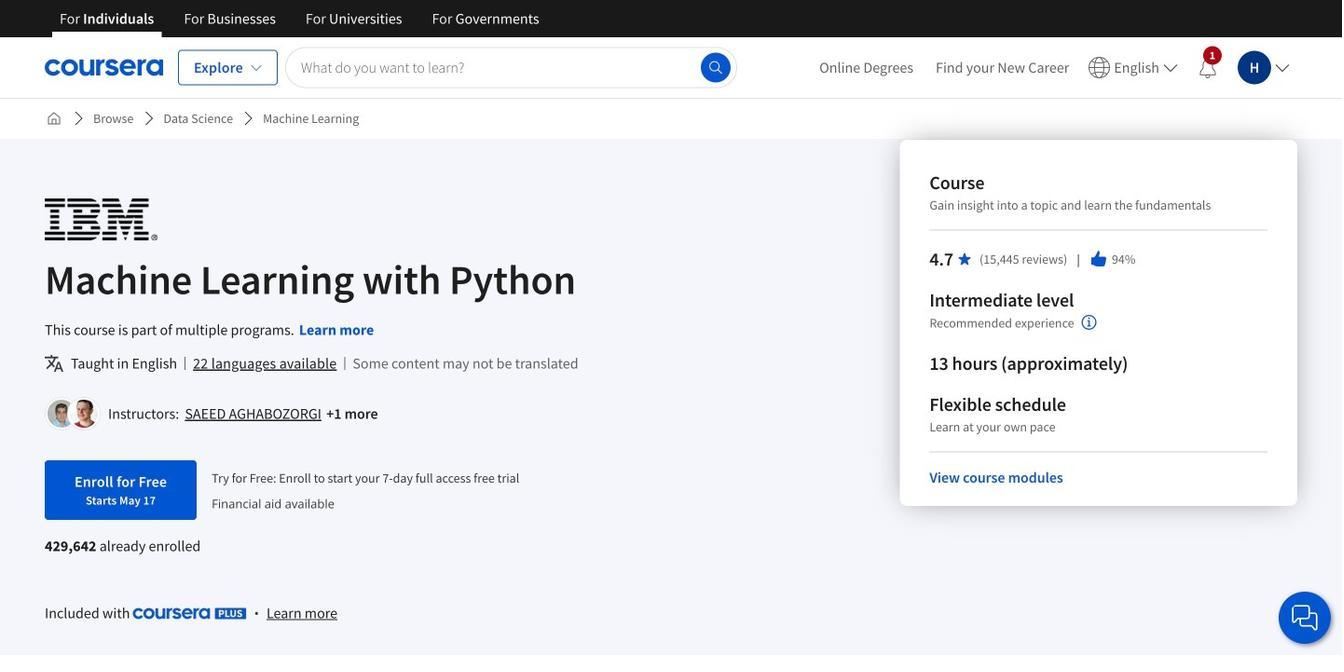 Task type: vqa. For each thing, say whether or not it's contained in the screenshot.
the Universities
no



Task type: describe. For each thing, give the bounding box(es) containing it.
coursera image
[[45, 53, 163, 83]]

banner navigation
[[45, 0, 554, 37]]

joseph santarcangelo image
[[70, 400, 98, 428]]

saeed aghabozorgi image
[[48, 400, 76, 428]]

ibm image
[[45, 199, 158, 241]]



Task type: locate. For each thing, give the bounding box(es) containing it.
information about difficulty level pre-requisites. image
[[1082, 315, 1097, 330]]

menu
[[808, 37, 1298, 98]]

coursera plus image
[[133, 608, 247, 620]]

What do you want to learn? text field
[[285, 47, 737, 88]]

home image
[[47, 111, 62, 126]]

None search field
[[285, 47, 737, 88]]



